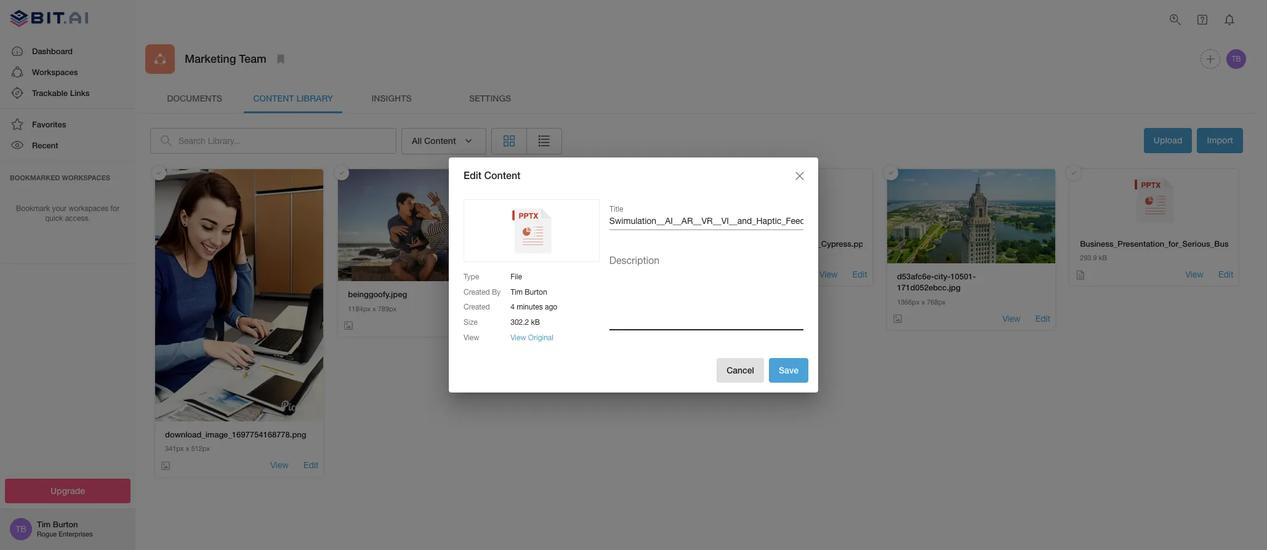Task type: vqa. For each thing, say whether or not it's contained in the screenshot.
the topmost Untitled
no



Task type: locate. For each thing, give the bounding box(es) containing it.
business_presentation_for_serious_business.pptx
[[1080, 239, 1267, 248]]

kb inside edit content dialog
[[531, 318, 540, 327]]

content inside dialog
[[484, 170, 521, 181]]

cancel button
[[717, 358, 764, 383]]

tab list containing documents
[[145, 84, 1248, 113]]

0 vertical spatial created
[[464, 288, 490, 297]]

created for created
[[464, 303, 490, 312]]

insights
[[372, 93, 412, 103]]

tim
[[511, 288, 523, 297], [37, 520, 51, 530]]

1 horizontal spatial tb
[[1232, 55, 1241, 63]]

d53afc6e-city-10501- 171d052ebcc.jpg 1366px x 768px
[[897, 272, 976, 306]]

business_presentation_for_serious_business.pptx 293.9 kb
[[1080, 239, 1267, 262]]

1 vertical spatial content
[[424, 135, 456, 146]]

1 horizontal spatial 302.2
[[531, 254, 548, 262]]

302.2 down 4
[[511, 318, 529, 327]]

bookmark your workspaces for quick access.
[[16, 204, 119, 223]]

d53afc6e-
[[897, 272, 934, 282]]

content
[[253, 93, 294, 103], [424, 135, 456, 146], [484, 170, 521, 181]]

768px
[[927, 299, 946, 306]]

view link for d53afc6e-city-10501- 171d052ebcc.jpg
[[1003, 313, 1021, 325]]

1 vertical spatial 302.2
[[511, 318, 529, 327]]

tim down the file
[[511, 288, 523, 297]]

settings
[[469, 93, 511, 103]]

Title text field
[[609, 214, 804, 231]]

trackable
[[32, 88, 68, 98]]

0 horizontal spatial tb
[[16, 525, 26, 535]]

0 horizontal spatial tim
[[37, 520, 51, 530]]

1 horizontal spatial burton
[[525, 288, 547, 297]]

302.2 up tim burton
[[531, 254, 548, 262]]

documents link
[[145, 84, 244, 113]]

view link for business_presentation_for_serious_business.pptx
[[1186, 269, 1204, 281]]

0 vertical spatial tb
[[1232, 55, 1241, 63]]

kb up 'ago'
[[550, 254, 558, 262]]

upload button
[[1144, 128, 1193, 154], [1144, 128, 1193, 153]]

1 horizontal spatial kb
[[550, 254, 558, 262]]

1 vertical spatial tim
[[37, 520, 51, 530]]

0 vertical spatial content
[[253, 93, 294, 103]]

1 horizontal spatial content
[[424, 135, 456, 146]]

upgrade
[[50, 486, 85, 496]]

789px
[[378, 305, 397, 313]]

302.2
[[531, 254, 548, 262], [511, 318, 529, 327]]

d53afc6e city 10501 171d052ebcc.jpg image
[[887, 169, 1056, 264]]

insights link
[[342, 84, 441, 113]]

favorites button
[[0, 114, 135, 135]]

kb inside swimulation__ai__ar__vr__vi__and_haptic_feedback.pptx 302.2 kb
[[550, 254, 558, 262]]

edit
[[464, 170, 482, 181], [853, 270, 868, 279], [1219, 270, 1234, 279], [1036, 314, 1051, 324], [304, 461, 319, 471]]

edit content
[[464, 170, 521, 181]]

city-
[[934, 272, 951, 282]]

content for all content
[[424, 135, 456, 146]]

0 horizontal spatial burton
[[53, 520, 78, 530]]

kb inside business_presentation_for_serious_business.pptx 293.9 kb
[[1099, 254, 1107, 262]]

settings link
[[441, 84, 539, 113]]

2 horizontal spatial kb
[[1099, 254, 1107, 262]]

302.2 inside swimulation__ai__ar__vr__vi__and_haptic_feedback.pptx 302.2 kb
[[531, 254, 548, 262]]

group
[[491, 128, 562, 154]]

1 vertical spatial created
[[464, 303, 490, 312]]

tb
[[1232, 55, 1241, 63], [16, 525, 26, 535]]

302.2 kb
[[511, 318, 540, 327]]

x left 768px
[[922, 299, 925, 306]]

bookmarked
[[10, 173, 60, 181]]

2 vertical spatial content
[[484, 170, 521, 181]]

burton up 'enterprises' at the left of the page
[[53, 520, 78, 530]]

file
[[511, 273, 522, 281]]

x left 512px
[[186, 446, 189, 453]]

x inside beinggoofy.jpeg 1184px x 789px
[[373, 305, 376, 313]]

view original link
[[511, 334, 554, 342]]

0 vertical spatial tim
[[511, 288, 523, 297]]

workspaces
[[62, 173, 110, 181]]

created by
[[464, 288, 501, 297]]

2 created from the top
[[464, 303, 490, 312]]

x for download_image_1697754168778.png
[[186, 446, 189, 453]]

0 horizontal spatial x
[[186, 446, 189, 453]]

recent button
[[0, 135, 135, 156]]

edit link for d53afc6e-city-10501- 171d052ebcc.jpg
[[1036, 313, 1051, 325]]

content inside "link"
[[253, 93, 294, 103]]

content inside button
[[424, 135, 456, 146]]

view
[[820, 270, 838, 279], [1186, 270, 1204, 279], [1003, 314, 1021, 324], [454, 320, 472, 330], [464, 334, 479, 342], [511, 334, 526, 342], [271, 461, 289, 471]]

tab list
[[145, 84, 1248, 113]]

edit for download_image_1697754168778.png
[[304, 461, 319, 471]]

tim for tim burton
[[511, 288, 523, 297]]

beinggoofy.jpeg
[[348, 289, 407, 299]]

view link
[[820, 269, 838, 281], [1186, 269, 1204, 281], [1003, 313, 1021, 325], [454, 320, 472, 332], [271, 460, 289, 472]]

all content
[[412, 135, 456, 146]]

2 horizontal spatial x
[[922, 299, 925, 306]]

library
[[296, 93, 333, 103]]

created
[[464, 288, 490, 297], [464, 303, 490, 312]]

kb
[[550, 254, 558, 262], [1099, 254, 1107, 262], [531, 318, 540, 327]]

title
[[609, 205, 623, 213]]

burton inside edit content dialog
[[525, 288, 547, 297]]

content library
[[253, 93, 333, 103]]

burton
[[525, 288, 547, 297], [53, 520, 78, 530]]

tim inside edit content dialog
[[511, 288, 523, 297]]

burton up 4 minutes ago
[[525, 288, 547, 297]]

import button
[[1198, 128, 1243, 153]]

download_image_1697754168778.png
[[165, 430, 306, 440]]

kb down 4 minutes ago
[[531, 318, 540, 327]]

edit link for download_image_1697754168778.png
[[304, 460, 319, 472]]

rogue
[[37, 531, 57, 538]]

1 vertical spatial burton
[[53, 520, 78, 530]]

0 horizontal spatial content
[[253, 93, 294, 103]]

tim inside 'tim burton rogue enterprises'
[[37, 520, 51, 530]]

x inside download_image_1697754168778.png 341px x 512px
[[186, 446, 189, 453]]

original
[[528, 334, 554, 342]]

edit link
[[853, 269, 868, 281], [1219, 269, 1234, 281], [1036, 313, 1051, 325], [304, 460, 319, 472]]

enterprises
[[59, 531, 93, 538]]

1 created from the top
[[464, 288, 490, 297]]

0 vertical spatial 302.2
[[531, 254, 548, 262]]

upgrade button
[[5, 479, 131, 504]]

ago
[[545, 303, 558, 312]]

created for created by
[[464, 288, 490, 297]]

0 horizontal spatial kb
[[531, 318, 540, 327]]

tim up rogue
[[37, 520, 51, 530]]

2 horizontal spatial content
[[484, 170, 521, 181]]

1 horizontal spatial tim
[[511, 288, 523, 297]]

bookmarked workspaces
[[10, 173, 110, 181]]

download_image_1697754168778.png 341px x 512px
[[165, 430, 306, 453]]

documents
[[167, 93, 222, 103]]

kb right 293.9
[[1099, 254, 1107, 262]]

1 horizontal spatial x
[[373, 305, 376, 313]]

bookmark image
[[273, 52, 288, 67]]

bookmark
[[16, 204, 50, 213]]

edit inside dialog
[[464, 170, 482, 181]]

tim burton
[[511, 288, 547, 297]]

341px
[[165, 446, 184, 453]]

x left the 789px
[[373, 305, 376, 313]]

0 horizontal spatial 302.2
[[511, 318, 529, 327]]

burton inside 'tim burton rogue enterprises'
[[53, 520, 78, 530]]

save button
[[769, 358, 809, 383]]

the_south__the_art_of_the_cypress.pptx
[[714, 239, 871, 248]]

created down created by
[[464, 303, 490, 312]]

cancel
[[727, 365, 754, 376]]

x
[[922, 299, 925, 306], [373, 305, 376, 313], [186, 446, 189, 453]]

tim burton rogue enterprises
[[37, 520, 93, 538]]

293.9
[[1080, 254, 1097, 262]]

1366px
[[897, 299, 920, 306]]

created down type
[[464, 288, 490, 297]]

1 vertical spatial tb
[[16, 525, 26, 535]]

0 vertical spatial burton
[[525, 288, 547, 297]]



Task type: describe. For each thing, give the bounding box(es) containing it.
tb inside button
[[1232, 55, 1241, 63]]

content library link
[[244, 84, 342, 113]]

beinggoofy.jpeg 1184px x 789px
[[348, 289, 407, 313]]

your
[[52, 204, 67, 213]]

kb for business_presentation_for_serious_business.pptx
[[1099, 254, 1107, 262]]

swimulation__ai__ar__vr__vi__and_haptic_feedback.pptx 302.2 kb
[[531, 239, 754, 262]]

all content button
[[402, 128, 486, 154]]

tim for tim burton rogue enterprises
[[37, 520, 51, 530]]

x inside d53afc6e-city-10501- 171d052ebcc.jpg 1366px x 768px
[[922, 299, 925, 306]]

dashboard button
[[0, 40, 135, 61]]

view link for download_image_1697754168778.png
[[271, 460, 289, 472]]

by
[[492, 288, 501, 297]]

workspaces
[[69, 204, 108, 213]]

download_image_1697754168778.png image
[[155, 169, 323, 422]]

kb for swimulation__ai__ar__vr__vi__and_haptic_feedback.pptx
[[550, 254, 558, 262]]

for
[[111, 204, 119, 213]]

recent
[[32, 141, 58, 150]]

burton for tim burton rogue enterprises
[[53, 520, 78, 530]]

Description text field
[[609, 255, 804, 326]]

swimulation__ai__ar__vr__vi__and_haptic_feedback.pptx
[[531, 239, 754, 248]]

512px
[[191, 446, 210, 453]]

view link for beinggoofy.jpeg
[[454, 320, 472, 332]]

all
[[412, 135, 422, 146]]

favorites
[[32, 120, 66, 129]]

quick
[[45, 215, 63, 223]]

edit content dialog
[[449, 158, 818, 393]]

marketing team
[[185, 52, 266, 66]]

302.2 inside edit content dialog
[[511, 318, 529, 327]]

links
[[70, 88, 90, 98]]

trackable links
[[32, 88, 90, 98]]

trackable links button
[[0, 83, 135, 104]]

upload
[[1154, 135, 1183, 145]]

dashboard
[[32, 46, 73, 56]]

import
[[1207, 135, 1234, 145]]

content for edit content
[[484, 170, 521, 181]]

view original
[[511, 334, 554, 342]]

4
[[511, 303, 515, 312]]

size
[[464, 318, 478, 327]]

tb button
[[1225, 47, 1248, 71]]

edit for d53afc6e-
[[1036, 314, 1051, 324]]

beinggoofy.jpeg image
[[338, 169, 507, 281]]

10501-
[[951, 272, 976, 282]]

x for beinggoofy.jpeg
[[373, 305, 376, 313]]

171d052ebcc.jpg
[[897, 283, 961, 293]]

edit for business_presentation_for_serious_business.pptx
[[1219, 270, 1234, 279]]

burton for tim burton
[[525, 288, 547, 297]]

access.
[[65, 215, 90, 223]]

workspaces button
[[0, 61, 135, 83]]

1184px
[[348, 305, 371, 313]]

save
[[779, 365, 799, 376]]

type
[[464, 273, 479, 281]]

workspaces
[[32, 67, 78, 77]]

marketing
[[185, 52, 236, 66]]

Search Library... search field
[[179, 128, 397, 154]]

minutes
[[517, 303, 543, 312]]

team
[[239, 52, 266, 66]]

edit link for business_presentation_for_serious_business.pptx
[[1219, 269, 1234, 281]]

4 minutes ago
[[511, 303, 558, 312]]



